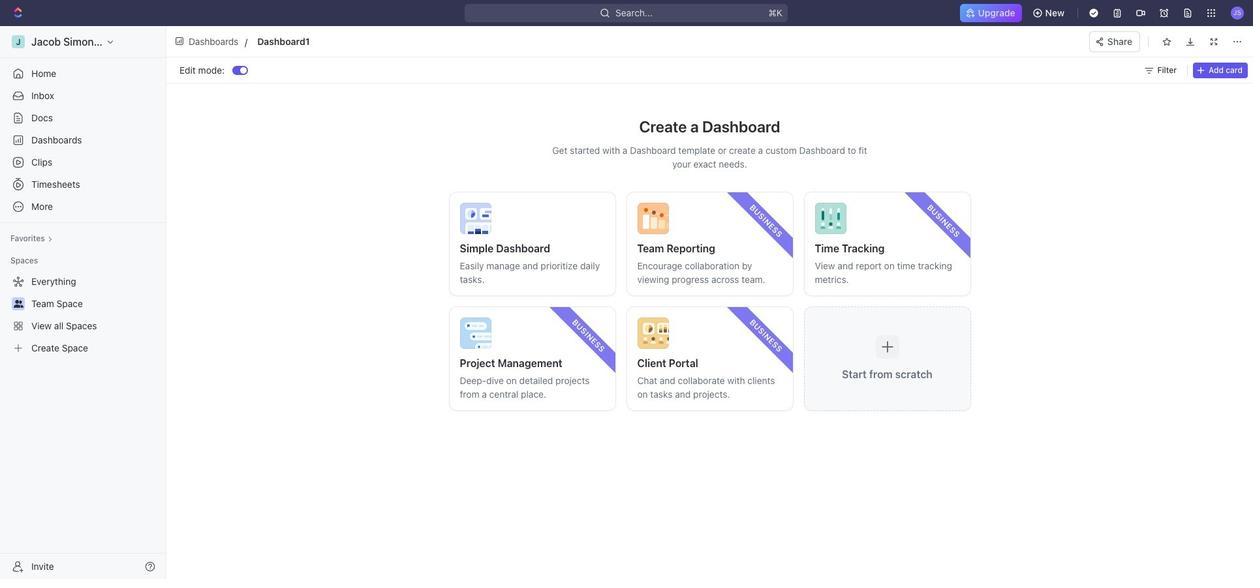 Task type: locate. For each thing, give the bounding box(es) containing it.
jacob simon's workspace, , element
[[12, 35, 25, 48]]

project management image
[[460, 318, 491, 349]]

user group image
[[13, 300, 23, 308]]

simple dashboard image
[[460, 203, 491, 234]]

tree
[[5, 272, 161, 359]]

None text field
[[257, 33, 620, 50]]

time tracking image
[[815, 203, 847, 234]]

team reporting image
[[638, 203, 669, 234]]



Task type: describe. For each thing, give the bounding box(es) containing it.
sidebar navigation
[[0, 26, 169, 580]]

tree inside sidebar navigation
[[5, 272, 161, 359]]

client portal image
[[638, 318, 669, 349]]



Task type: vqa. For each thing, say whether or not it's contained in the screenshot.
the Jacob Simon's Workspace, , element
yes



